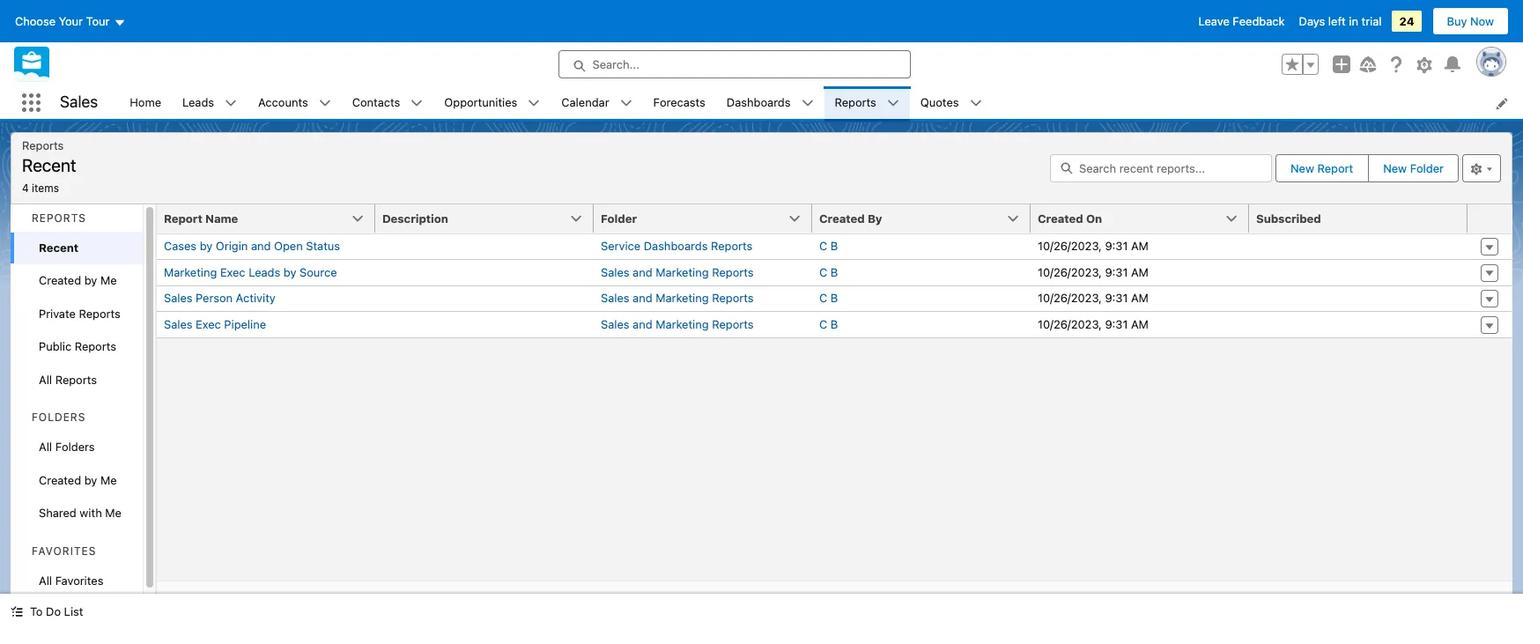 Task type: describe. For each thing, give the bounding box(es) containing it.
service dashboards reports
[[601, 239, 753, 253]]

origin
[[216, 239, 248, 253]]

am for cases by origin and open status
[[1132, 239, 1149, 253]]

private reports
[[39, 306, 121, 320]]

contacts
[[352, 95, 400, 109]]

c b link for sales exec pipeline
[[820, 317, 838, 331]]

0 vertical spatial folder
[[1411, 161, 1445, 175]]

leads list item
[[172, 86, 248, 119]]

sales and marketing reports for marketing exec leads by source
[[601, 265, 754, 279]]

created inside button
[[1038, 211, 1084, 225]]

created on button
[[1031, 204, 1250, 232]]

report name
[[164, 211, 238, 225]]

search... button
[[558, 50, 911, 78]]

to do list button
[[0, 594, 94, 629]]

10/26/2023, for marketing exec leads by source
[[1038, 265, 1102, 279]]

sales for sales and marketing reports link related to marketing exec leads by source
[[601, 265, 630, 279]]

cases by origin and open status link
[[164, 239, 340, 253]]

marketing exec leads by source link
[[164, 265, 337, 279]]

service
[[601, 239, 641, 253]]

description
[[382, 211, 448, 225]]

recent link
[[11, 231, 143, 264]]

in
[[1350, 14, 1359, 28]]

exec for sales
[[196, 317, 221, 331]]

marketing for sales exec pipeline
[[656, 317, 709, 331]]

now
[[1471, 14, 1495, 28]]

10/26/2023, for sales person activity
[[1038, 291, 1102, 305]]

exec for marketing
[[220, 265, 246, 279]]

by up with
[[84, 473, 97, 487]]

10/26/2023, for sales exec pipeline
[[1038, 317, 1102, 331]]

leads inside grid
[[249, 265, 281, 279]]

10/26/2023, 9:31 am for sales exec pipeline
[[1038, 317, 1149, 331]]

items
[[32, 181, 59, 194]]

contacts link
[[342, 86, 411, 119]]

10/26/2023, 9:31 am for cases by origin and open status
[[1038, 239, 1149, 253]]

am for sales person activity
[[1132, 291, 1149, 305]]

0 vertical spatial favorites
[[32, 544, 96, 557]]

calendar
[[562, 95, 610, 109]]

all reports link
[[11, 364, 143, 397]]

private reports link
[[11, 297, 143, 331]]

0 vertical spatial recent
[[22, 155, 76, 175]]

created by button
[[813, 204, 1031, 232]]

24
[[1400, 14, 1415, 28]]

shared with me link
[[11, 497, 143, 530]]

me for with
[[100, 473, 117, 487]]

list containing home
[[119, 86, 1524, 119]]

c for sales exec pipeline
[[820, 317, 828, 331]]

subscribed button
[[1250, 204, 1468, 232]]

private
[[39, 306, 76, 320]]

home link
[[119, 86, 172, 119]]

service dashboards reports link
[[601, 239, 753, 253]]

description cell
[[375, 204, 605, 234]]

new report button
[[1277, 155, 1368, 181]]

search...
[[593, 57, 640, 71]]

0 vertical spatial folders
[[32, 411, 86, 424]]

new report
[[1291, 161, 1354, 175]]

text default image for contacts
[[411, 97, 423, 110]]

text default image for accounts
[[319, 97, 331, 110]]

9:31 for sales exec pipeline
[[1106, 317, 1129, 331]]

9:31 for marketing exec leads by source
[[1106, 265, 1129, 279]]

leave
[[1199, 14, 1230, 28]]

buy
[[1448, 14, 1468, 28]]

home
[[130, 95, 161, 109]]

c for sales person activity
[[820, 291, 828, 305]]

sales for sales exec pipeline sales and marketing reports link
[[601, 317, 630, 331]]

reports inside the reports link
[[835, 95, 877, 109]]

10/26/2023, 9:31 am for marketing exec leads by source
[[1038, 265, 1149, 279]]

all favorites
[[39, 573, 103, 587]]

reports inside all reports link
[[55, 372, 97, 386]]

new for new folder
[[1384, 161, 1408, 175]]

your
[[59, 14, 83, 28]]

all favorites link
[[11, 565, 143, 598]]

public
[[39, 339, 72, 353]]

cases by origin and open status
[[164, 239, 340, 253]]

c b for sales exec pipeline
[[820, 317, 838, 331]]

name
[[205, 211, 238, 225]]

1 vertical spatial folders
[[55, 440, 95, 454]]

text default image for quotes
[[970, 97, 982, 110]]

created by
[[820, 211, 883, 225]]

created by cell
[[813, 204, 1042, 234]]

shared with me
[[39, 506, 122, 520]]

created on
[[1038, 211, 1103, 225]]

on
[[1087, 211, 1103, 225]]

open
[[274, 239, 303, 253]]

description button
[[375, 204, 594, 232]]

created up private
[[39, 273, 81, 287]]

by
[[868, 211, 883, 225]]

forecasts
[[654, 95, 706, 109]]

calendar list item
[[551, 86, 643, 119]]

quotes link
[[910, 86, 970, 119]]

all reports
[[39, 372, 97, 386]]

dashboards list item
[[716, 86, 825, 119]]

with
[[80, 506, 102, 520]]

marketing for marketing exec leads by source
[[656, 265, 709, 279]]

text default image for dashboards
[[802, 97, 814, 110]]

to do list
[[30, 605, 83, 619]]

subscribed
[[1257, 211, 1322, 225]]

and for activity
[[633, 291, 653, 305]]

public reports link
[[11, 331, 143, 364]]

leads inside list item
[[182, 95, 214, 109]]

left
[[1329, 14, 1347, 28]]

am for marketing exec leads by source
[[1132, 265, 1149, 279]]

b for sales person activity
[[831, 291, 838, 305]]

sales exec pipeline
[[164, 317, 266, 331]]

do
[[46, 605, 61, 619]]

calendar link
[[551, 86, 620, 119]]

subscribed cell
[[1250, 204, 1479, 234]]

1 vertical spatial favorites
[[55, 573, 103, 587]]

created by me link for private
[[11, 264, 143, 297]]

quotes
[[921, 95, 959, 109]]

sales person activity link
[[164, 291, 276, 305]]

reports recent 4 items
[[22, 138, 76, 194]]

cases
[[164, 239, 197, 253]]

leads link
[[172, 86, 225, 119]]

text default image for calendar
[[620, 97, 632, 110]]

folder button
[[594, 204, 813, 232]]

reports inside public reports link
[[75, 339, 116, 353]]

reports inside 'reports recent 4 items'
[[22, 138, 64, 152]]

report inside "button"
[[1318, 161, 1354, 175]]

sales exec pipeline link
[[164, 317, 266, 331]]

forecasts link
[[643, 86, 716, 119]]

text default image for opportunities
[[528, 97, 541, 110]]

all for all favorites
[[39, 573, 52, 587]]

leave feedback
[[1199, 14, 1286, 28]]

b for marketing exec leads by source
[[831, 265, 838, 279]]

sales and marketing reports link for sales person activity
[[601, 291, 754, 305]]



Task type: locate. For each thing, give the bounding box(es) containing it.
leave feedback link
[[1199, 14, 1286, 28]]

c b link for marketing exec leads by source
[[820, 265, 838, 279]]

9:31 for sales person activity
[[1106, 291, 1129, 305]]

report up cases
[[164, 211, 203, 225]]

sales
[[60, 93, 98, 111], [601, 265, 630, 279], [164, 291, 193, 305], [601, 291, 630, 305], [164, 317, 193, 331], [601, 317, 630, 331]]

b for sales exec pipeline
[[831, 317, 838, 331]]

3 am from the top
[[1132, 291, 1149, 305]]

favorites up list
[[55, 573, 103, 587]]

reports
[[835, 95, 877, 109], [22, 138, 64, 152], [32, 211, 86, 224], [711, 239, 753, 253], [712, 265, 754, 279], [712, 291, 754, 305], [79, 306, 121, 320], [712, 317, 754, 331], [75, 339, 116, 353], [55, 372, 97, 386]]

new inside "button"
[[1291, 161, 1315, 175]]

all for all reports
[[39, 372, 52, 386]]

activity
[[236, 291, 276, 305]]

created left by
[[820, 211, 865, 225]]

1 horizontal spatial report
[[1318, 161, 1354, 175]]

2 new from the left
[[1384, 161, 1408, 175]]

text default image inside to do list button
[[11, 606, 23, 618]]

folder cell
[[594, 204, 823, 234]]

text default image inside leads list item
[[225, 97, 237, 110]]

source
[[300, 265, 337, 279]]

9:31 for cases by origin and open status
[[1106, 239, 1129, 253]]

1 10/26/2023, 9:31 am from the top
[[1038, 239, 1149, 253]]

choose
[[15, 14, 56, 28]]

exec
[[220, 265, 246, 279], [196, 317, 221, 331]]

0 vertical spatial exec
[[220, 265, 246, 279]]

me right with
[[105, 506, 122, 520]]

2 vertical spatial sales and marketing reports
[[601, 317, 754, 331]]

1 vertical spatial exec
[[196, 317, 221, 331]]

text default image left quotes link
[[887, 97, 900, 110]]

created by me link up shared with me
[[11, 464, 143, 497]]

1 vertical spatial created by me
[[39, 473, 117, 487]]

favorites
[[32, 544, 96, 557], [55, 573, 103, 587]]

4 b from the top
[[831, 317, 838, 331]]

1 am from the top
[[1132, 239, 1149, 253]]

actions image
[[1468, 204, 1512, 232]]

opportunities
[[445, 95, 518, 109]]

dashboards inside grid
[[644, 239, 708, 253]]

am
[[1132, 239, 1149, 253], [1132, 265, 1149, 279], [1132, 291, 1149, 305], [1132, 317, 1149, 331]]

4 10/26/2023, 9:31 am from the top
[[1038, 317, 1149, 331]]

1 new from the left
[[1291, 161, 1315, 175]]

list
[[119, 86, 1524, 119]]

1 created by me from the top
[[39, 273, 117, 287]]

1 vertical spatial leads
[[249, 265, 281, 279]]

2 10/26/2023, from the top
[[1038, 265, 1102, 279]]

0 horizontal spatial text default image
[[225, 97, 237, 110]]

created by me for with
[[39, 473, 117, 487]]

1 vertical spatial all
[[39, 440, 52, 454]]

created on cell
[[1031, 204, 1260, 234]]

text default image inside quotes list item
[[970, 97, 982, 110]]

1 vertical spatial sales and marketing reports link
[[601, 291, 754, 305]]

text default image
[[225, 97, 237, 110], [319, 97, 331, 110], [528, 97, 541, 110]]

3 sales and marketing reports link from the top
[[601, 317, 754, 331]]

created by me for reports
[[39, 273, 117, 287]]

text default image inside contacts list item
[[411, 97, 423, 110]]

shared
[[39, 506, 77, 520]]

quotes list item
[[910, 86, 993, 119]]

sales and marketing reports
[[601, 265, 754, 279], [601, 291, 754, 305], [601, 317, 754, 331]]

c b for marketing exec leads by source
[[820, 265, 838, 279]]

favorites up all favorites
[[32, 544, 96, 557]]

2 vertical spatial sales and marketing reports link
[[601, 317, 754, 331]]

am for sales exec pipeline
[[1132, 317, 1149, 331]]

created by me link
[[11, 264, 143, 297], [11, 464, 143, 497]]

0 horizontal spatial report
[[164, 211, 203, 225]]

1 created by me link from the top
[[11, 264, 143, 297]]

text default image right contacts
[[411, 97, 423, 110]]

1 9:31 from the top
[[1106, 239, 1129, 253]]

choose your tour button
[[14, 7, 126, 35]]

new up subscribed
[[1291, 161, 1315, 175]]

and for pipeline
[[633, 317, 653, 331]]

4 c b from the top
[[820, 317, 838, 331]]

status
[[306, 239, 340, 253]]

recent
[[22, 155, 76, 175], [39, 240, 79, 254]]

4 am from the top
[[1132, 317, 1149, 331]]

leads
[[182, 95, 214, 109], [249, 265, 281, 279]]

new up subscribed cell at the top right
[[1384, 161, 1408, 175]]

days
[[1300, 14, 1326, 28]]

4 c from the top
[[820, 317, 828, 331]]

text default image right quotes
[[970, 97, 982, 110]]

actions cell
[[1468, 204, 1512, 234]]

by
[[200, 239, 213, 253], [284, 265, 297, 279], [84, 273, 97, 287], [84, 473, 97, 487]]

recent down items
[[39, 240, 79, 254]]

sales and marketing reports for sales exec pipeline
[[601, 317, 754, 331]]

text default image inside calendar "list item"
[[620, 97, 632, 110]]

text default image left "accounts" link
[[225, 97, 237, 110]]

1 b from the top
[[831, 239, 838, 253]]

4 c b link from the top
[[820, 317, 838, 331]]

person
[[196, 291, 233, 305]]

c b link for sales person activity
[[820, 291, 838, 305]]

10/26/2023, for cases by origin and open status
[[1038, 239, 1102, 253]]

0 horizontal spatial folder
[[601, 211, 637, 225]]

created by me down recent link
[[39, 273, 117, 287]]

dashboards down folder button
[[644, 239, 708, 253]]

folders up all folders
[[32, 411, 86, 424]]

dashboards
[[727, 95, 791, 109], [644, 239, 708, 253]]

new
[[1291, 161, 1315, 175], [1384, 161, 1408, 175]]

text default image left the reports link
[[802, 97, 814, 110]]

report inside button
[[164, 211, 203, 225]]

new for new report
[[1291, 161, 1315, 175]]

1 10/26/2023, from the top
[[1038, 239, 1102, 253]]

marketing for sales person activity
[[656, 291, 709, 305]]

2 am from the top
[[1132, 265, 1149, 279]]

days left in trial
[[1300, 14, 1382, 28]]

grid
[[157, 204, 1512, 338]]

2 created by me from the top
[[39, 473, 117, 487]]

4
[[22, 181, 29, 194]]

exec down person
[[196, 317, 221, 331]]

0 vertical spatial all
[[39, 372, 52, 386]]

2 b from the top
[[831, 265, 838, 279]]

1 vertical spatial report
[[164, 211, 203, 225]]

to
[[30, 605, 43, 619]]

folder inside "cell"
[[601, 211, 637, 225]]

by left origin
[[200, 239, 213, 253]]

dashboards link
[[716, 86, 802, 119]]

3 10/26/2023, 9:31 am from the top
[[1038, 291, 1149, 305]]

accounts list item
[[248, 86, 342, 119]]

2 horizontal spatial text default image
[[528, 97, 541, 110]]

1 c b from the top
[[820, 239, 838, 253]]

and for leads
[[633, 265, 653, 279]]

1 horizontal spatial new
[[1384, 161, 1408, 175]]

tour
[[86, 14, 110, 28]]

report name button
[[157, 204, 375, 232]]

created left on
[[1038, 211, 1084, 225]]

1 sales and marketing reports from the top
[[601, 265, 754, 279]]

marketing exec leads by source
[[164, 265, 337, 279]]

opportunities link
[[434, 86, 528, 119]]

created by me link for shared
[[11, 464, 143, 497]]

3 c b link from the top
[[820, 291, 838, 305]]

4 10/26/2023, from the top
[[1038, 317, 1102, 331]]

1 horizontal spatial leads
[[249, 265, 281, 279]]

2 created by me link from the top
[[11, 464, 143, 497]]

buy now
[[1448, 14, 1495, 28]]

all
[[39, 372, 52, 386], [39, 440, 52, 454], [39, 573, 52, 587]]

exec down origin
[[220, 265, 246, 279]]

3 all from the top
[[39, 573, 52, 587]]

leads up the activity
[[249, 265, 281, 279]]

all up to do list button
[[39, 573, 52, 587]]

0 vertical spatial me
[[100, 273, 117, 287]]

0 vertical spatial created by me
[[39, 273, 117, 287]]

1 horizontal spatial folder
[[1411, 161, 1445, 175]]

c b for sales person activity
[[820, 291, 838, 305]]

0 vertical spatial report
[[1318, 161, 1354, 175]]

accounts link
[[248, 86, 319, 119]]

cell
[[375, 234, 594, 259], [1250, 234, 1468, 259], [375, 259, 594, 285], [1250, 259, 1468, 285], [375, 285, 594, 311], [1250, 285, 1468, 311], [375, 311, 594, 337], [1250, 311, 1468, 337]]

sales for sales person activity link on the top of the page
[[164, 291, 193, 305]]

created by me link up private reports
[[11, 264, 143, 297]]

b
[[831, 239, 838, 253], [831, 265, 838, 279], [831, 291, 838, 305], [831, 317, 838, 331]]

2 9:31 from the top
[[1106, 265, 1129, 279]]

0 horizontal spatial new
[[1291, 161, 1315, 175]]

me for reports
[[100, 273, 117, 287]]

0 vertical spatial created by me link
[[11, 264, 143, 297]]

text default image for leads
[[225, 97, 237, 110]]

2 vertical spatial me
[[105, 506, 122, 520]]

all for all folders
[[39, 440, 52, 454]]

leads right home
[[182, 95, 214, 109]]

0 vertical spatial dashboards
[[727, 95, 791, 109]]

reports link
[[825, 86, 887, 119]]

2 c b link from the top
[[820, 265, 838, 279]]

created inside button
[[820, 211, 865, 225]]

folder up 'service'
[[601, 211, 637, 225]]

all folders link
[[11, 431, 143, 464]]

1 c b link from the top
[[820, 239, 838, 253]]

report name cell
[[157, 204, 386, 234]]

me up with
[[100, 473, 117, 487]]

10/26/2023,
[[1038, 239, 1102, 253], [1038, 265, 1102, 279], [1038, 291, 1102, 305], [1038, 317, 1102, 331]]

trial
[[1362, 14, 1382, 28]]

public reports
[[39, 339, 116, 353]]

contacts list item
[[342, 86, 434, 119]]

10/26/2023, 9:31 am
[[1038, 239, 1149, 253], [1038, 265, 1149, 279], [1038, 291, 1149, 305], [1038, 317, 1149, 331]]

opportunities list item
[[434, 86, 551, 119]]

by up private reports
[[84, 273, 97, 287]]

created by me down all folders link on the bottom left of page
[[39, 473, 117, 487]]

1 vertical spatial dashboards
[[644, 239, 708, 253]]

sales for sales and marketing reports link corresponding to sales person activity
[[601, 291, 630, 305]]

1 horizontal spatial dashboards
[[727, 95, 791, 109]]

reports list item
[[825, 86, 910, 119]]

me up private reports
[[100, 273, 117, 287]]

2 vertical spatial all
[[39, 573, 52, 587]]

c b for cases by origin and open status
[[820, 239, 838, 253]]

folders
[[32, 411, 86, 424], [55, 440, 95, 454]]

2 c b from the top
[[820, 265, 838, 279]]

1 c from the top
[[820, 239, 828, 253]]

2 sales and marketing reports link from the top
[[601, 291, 754, 305]]

feedback
[[1233, 14, 1286, 28]]

1 vertical spatial created by me link
[[11, 464, 143, 497]]

all down public
[[39, 372, 52, 386]]

sales and marketing reports link for marketing exec leads by source
[[601, 265, 754, 279]]

text default image inside reports list item
[[887, 97, 900, 110]]

0 vertical spatial leads
[[182, 95, 214, 109]]

all up shared
[[39, 440, 52, 454]]

sales and marketing reports link
[[601, 265, 754, 279], [601, 291, 754, 305], [601, 317, 754, 331]]

new folder button
[[1369, 154, 1460, 182]]

1 vertical spatial folder
[[601, 211, 637, 225]]

3 b from the top
[[831, 291, 838, 305]]

1 horizontal spatial text default image
[[319, 97, 331, 110]]

3 text default image from the left
[[528, 97, 541, 110]]

new inside button
[[1384, 161, 1408, 175]]

accounts
[[258, 95, 308, 109]]

c b link for cases by origin and open status
[[820, 239, 838, 253]]

recent up items
[[22, 155, 76, 175]]

report up subscribed button
[[1318, 161, 1354, 175]]

text default image right accounts at the left of the page
[[319, 97, 331, 110]]

c for marketing exec leads by source
[[820, 265, 828, 279]]

1 sales and marketing reports link from the top
[[601, 265, 754, 279]]

3 c from the top
[[820, 291, 828, 305]]

sales and marketing reports for sales person activity
[[601, 291, 754, 305]]

b for cases by origin and open status
[[831, 239, 838, 253]]

buy now button
[[1433, 7, 1510, 35]]

0 horizontal spatial dashboards
[[644, 239, 708, 253]]

1 vertical spatial recent
[[39, 240, 79, 254]]

3 9:31 from the top
[[1106, 291, 1129, 305]]

created by me
[[39, 273, 117, 287], [39, 473, 117, 487]]

c
[[820, 239, 828, 253], [820, 265, 828, 279], [820, 291, 828, 305], [820, 317, 828, 331]]

sales for sales exec pipeline link
[[164, 317, 193, 331]]

reports inside private reports link
[[79, 306, 121, 320]]

1 vertical spatial me
[[100, 473, 117, 487]]

0 horizontal spatial leads
[[182, 95, 214, 109]]

1 vertical spatial sales and marketing reports
[[601, 291, 754, 305]]

folder up subscribed cell at the top right
[[1411, 161, 1445, 175]]

10/26/2023, 9:31 am for sales person activity
[[1038, 291, 1149, 305]]

choose your tour
[[15, 14, 110, 28]]

list
[[64, 605, 83, 619]]

3 10/26/2023, from the top
[[1038, 291, 1102, 305]]

4 9:31 from the top
[[1106, 317, 1129, 331]]

text default image inside dashboards list item
[[802, 97, 814, 110]]

2 all from the top
[[39, 440, 52, 454]]

0 vertical spatial sales and marketing reports
[[601, 265, 754, 279]]

2 sales and marketing reports from the top
[[601, 291, 754, 305]]

dashboards inside 'link'
[[727, 95, 791, 109]]

and
[[251, 239, 271, 253], [633, 265, 653, 279], [633, 291, 653, 305], [633, 317, 653, 331]]

2 c from the top
[[820, 265, 828, 279]]

group
[[1282, 54, 1319, 75]]

Search recent reports... text field
[[1051, 154, 1273, 182]]

created up shared
[[39, 473, 81, 487]]

3 sales and marketing reports from the top
[[601, 317, 754, 331]]

2 text default image from the left
[[319, 97, 331, 110]]

sales and marketing reports link for sales exec pipeline
[[601, 317, 754, 331]]

text default image left to
[[11, 606, 23, 618]]

3 c b from the top
[[820, 291, 838, 305]]

text default image inside accounts list item
[[319, 97, 331, 110]]

all folders
[[39, 440, 95, 454]]

2 10/26/2023, 9:31 am from the top
[[1038, 265, 1149, 279]]

new folder
[[1384, 161, 1445, 175]]

text default image
[[411, 97, 423, 110], [620, 97, 632, 110], [802, 97, 814, 110], [887, 97, 900, 110], [970, 97, 982, 110], [11, 606, 23, 618]]

grid containing report name
[[157, 204, 1512, 338]]

sales person activity
[[164, 291, 276, 305]]

folders up shared with me
[[55, 440, 95, 454]]

text default image left calendar link at left top
[[528, 97, 541, 110]]

dashboards down search... button
[[727, 95, 791, 109]]

report
[[1318, 161, 1354, 175], [164, 211, 203, 225]]

0 vertical spatial sales and marketing reports link
[[601, 265, 754, 279]]

folder
[[1411, 161, 1445, 175], [601, 211, 637, 225]]

pipeline
[[224, 317, 266, 331]]

text default image inside opportunities 'list item'
[[528, 97, 541, 110]]

1 all from the top
[[39, 372, 52, 386]]

by down open
[[284, 265, 297, 279]]

1 text default image from the left
[[225, 97, 237, 110]]

c for cases by origin and open status
[[820, 239, 828, 253]]

text default image down search...
[[620, 97, 632, 110]]

text default image for reports
[[887, 97, 900, 110]]



Task type: vqa. For each thing, say whether or not it's contained in the screenshot.
text default icon within the "Opportunities" 'list item'
yes



